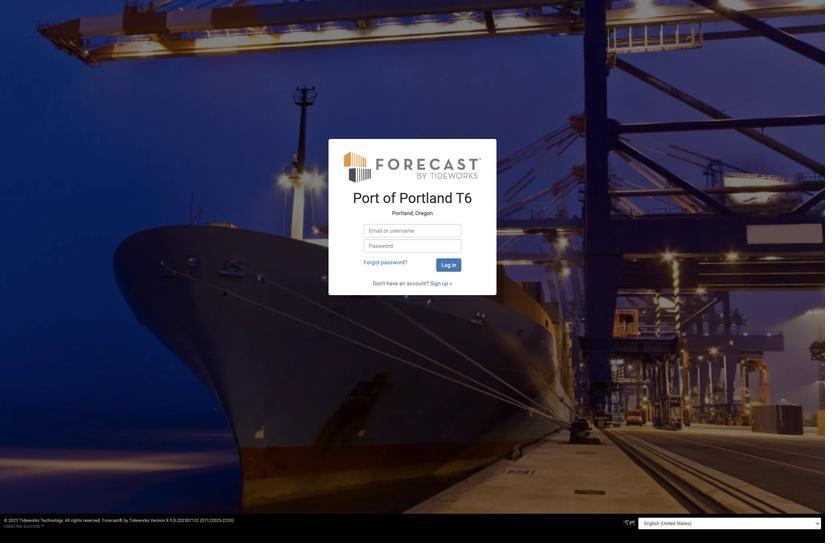 Task type: describe. For each thing, give the bounding box(es) containing it.
account?
[[407, 281, 429, 287]]

up
[[443, 281, 449, 287]]

Password password field
[[364, 240, 462, 253]]

2235)
[[223, 519, 234, 524]]

forecast® by tideworks image
[[345, 151, 481, 184]]

oregon
[[416, 210, 433, 217]]

log
[[442, 263, 451, 269]]

forecast®
[[102, 519, 123, 524]]

have
[[387, 281, 398, 287]]

of
[[383, 191, 396, 207]]

sign
[[431, 281, 441, 287]]

password?
[[381, 260, 408, 266]]

portland
[[400, 191, 453, 207]]

sign up » link
[[431, 281, 453, 287]]

reserved.
[[83, 519, 101, 524]]

forgot password? link
[[364, 260, 408, 266]]

rights
[[71, 519, 82, 524]]

port of portland t6 portland, oregon
[[353, 191, 473, 217]]

in
[[452, 263, 457, 269]]

t6
[[456, 191, 473, 207]]

success
[[23, 525, 40, 530]]

(07122023-
[[200, 519, 223, 524]]

don't
[[373, 281, 385, 287]]



Task type: vqa. For each thing, say whether or not it's contained in the screenshot.
'Inquiry'
no



Task type: locate. For each thing, give the bounding box(es) containing it.
tideworks
[[19, 519, 39, 524], [129, 519, 149, 524]]

don't have an account? sign up »
[[373, 281, 453, 287]]

℠
[[41, 525, 44, 530]]

2023
[[8, 519, 18, 524]]

»
[[450, 281, 453, 287]]

© 2023 tideworks technology. all rights reserved. forecast® by tideworks version 9.5.0.202307122 (07122023-2235) creating success ℠
[[4, 519, 234, 530]]

log in button
[[437, 259, 462, 272]]

tideworks right by
[[129, 519, 149, 524]]

2 tideworks from the left
[[129, 519, 149, 524]]

port
[[353, 191, 380, 207]]

©
[[4, 519, 7, 524]]

portland,
[[393, 210, 414, 217]]

1 horizontal spatial tideworks
[[129, 519, 149, 524]]

Email or username text field
[[364, 225, 462, 238]]

9.5.0.202307122
[[166, 519, 199, 524]]

0 horizontal spatial tideworks
[[19, 519, 39, 524]]

by
[[124, 519, 128, 524]]

version
[[151, 519, 165, 524]]

creating
[[4, 525, 22, 530]]

forgot password? log in
[[364, 260, 457, 269]]

technology.
[[40, 519, 64, 524]]

all
[[65, 519, 70, 524]]

1 tideworks from the left
[[19, 519, 39, 524]]

an
[[400, 281, 406, 287]]

forgot
[[364, 260, 380, 266]]

tideworks up success
[[19, 519, 39, 524]]



